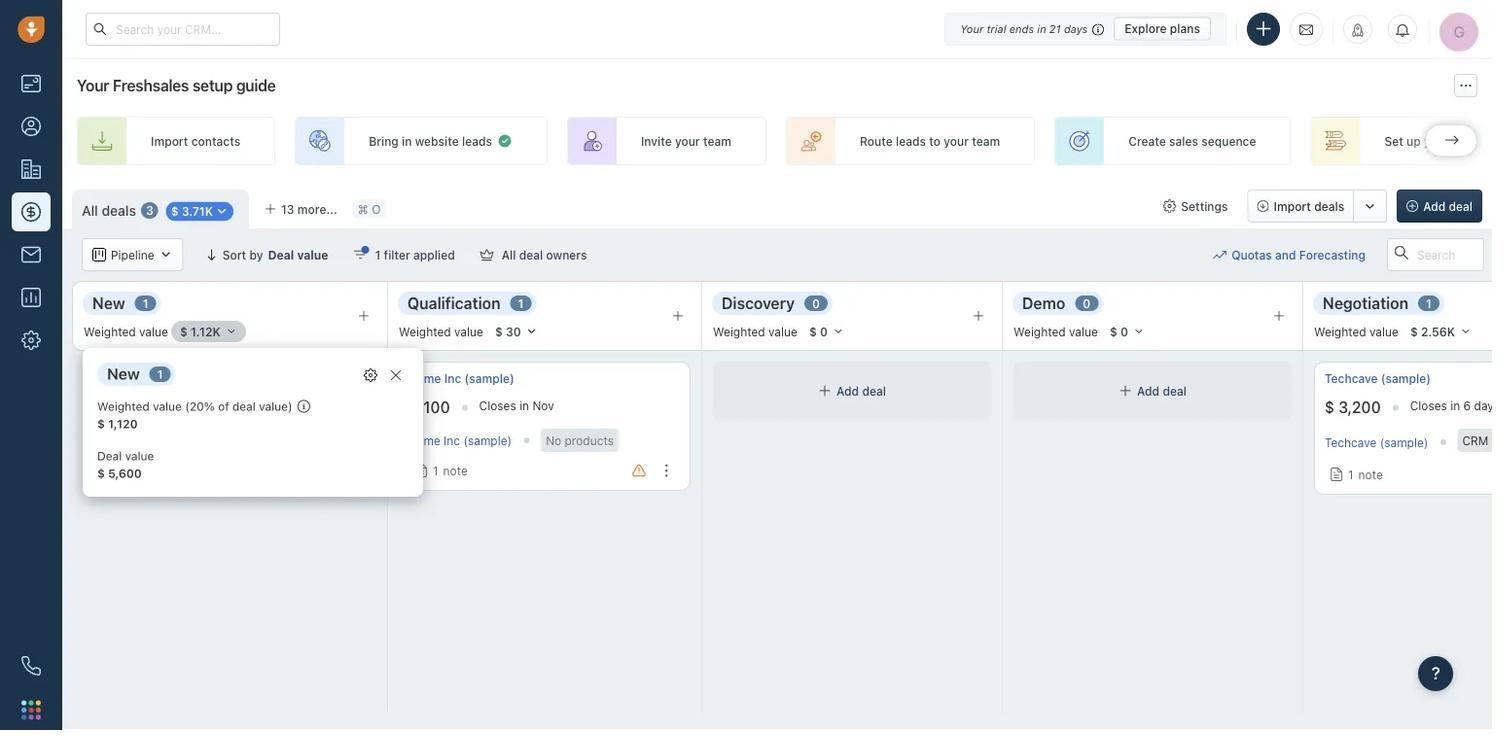Task type: describe. For each thing, give the bounding box(es) containing it.
closes in 6 day
[[1411, 399, 1493, 413]]

add deal inside button
[[1424, 200, 1473, 213]]

o
[[372, 202, 381, 216]]

your freshsales setup guide
[[77, 76, 276, 95]]

quotas and forecasting
[[1232, 248, 1366, 262]]

weighted value for discovery
[[713, 325, 798, 339]]

container_wx8msf4aqz5i3rn1 image inside new dialog
[[364, 369, 378, 382]]

21
[[1050, 22, 1062, 35]]

freshsales
[[113, 76, 189, 95]]

invite
[[641, 134, 672, 148]]

2 acme from the top
[[410, 434, 441, 448]]

filter
[[384, 248, 411, 262]]

by
[[250, 248, 263, 262]]

import deals button
[[1248, 190, 1355, 223]]

closes in 3 days
[[179, 399, 268, 413]]

closes for $ 5,600
[[179, 399, 216, 413]]

container_wx8msf4aqz5i3rn1 image inside quotas and forecasting link
[[1214, 248, 1227, 262]]

create sales sequence link
[[1055, 117, 1292, 165]]

100
[[423, 399, 450, 417]]

explore plans
[[1125, 22, 1201, 36]]

2 your from the left
[[944, 134, 969, 148]]

(20%
[[185, 400, 215, 414]]

2 widgetz.io from the top
[[93, 436, 152, 450]]

1 techcave (sample) from the top
[[1326, 372, 1432, 386]]

1 inside 1 filter applied button
[[375, 248, 381, 262]]

weighted value for new
[[84, 325, 168, 339]]

weighted for demo
[[1014, 325, 1066, 339]]

invite your team link
[[567, 117, 767, 165]]

container_wx8msf4aqz5i3rn1 image right "pipeline"
[[159, 248, 173, 262]]

widgetz.io (sample) link
[[93, 371, 207, 387]]

deal inside deal value $ 5,600
[[97, 450, 122, 463]]

crm - gold plan monthly (sample)
[[238, 434, 428, 448]]

your for your trial ends in 21 days
[[961, 22, 984, 35]]

1 filter applied
[[375, 248, 455, 262]]

$ 1.12k button
[[171, 321, 246, 343]]

website
[[415, 134, 459, 148]]

value)
[[259, 400, 293, 414]]

container_wx8msf4aqz5i3rn1 image inside settings popup button
[[1163, 200, 1177, 213]]

add deal button
[[1398, 190, 1483, 223]]

container_wx8msf4aqz5i3rn1 image down $ 3,200
[[1330, 468, 1344, 482]]

2 sales from the left
[[1453, 134, 1482, 148]]

freshworks switcher image
[[21, 701, 41, 720]]

(sample) down weighted value (20% of deal value) in the left bottom of the page
[[156, 436, 204, 450]]

1 down the 100
[[433, 464, 439, 478]]

up
[[1407, 134, 1422, 148]]

import deals
[[1274, 200, 1345, 213]]

sort by deal value
[[223, 248, 328, 262]]

13 more... button
[[254, 196, 348, 223]]

closes for $ 100
[[479, 399, 517, 413]]

monthly
[[332, 434, 376, 448]]

nov
[[533, 399, 554, 413]]

phone image
[[21, 657, 41, 676]]

1 sales from the left
[[1170, 134, 1199, 148]]

add deal for demo
[[1138, 384, 1187, 398]]

route leads to your team link
[[786, 117, 1036, 165]]

2 widgetz.io (sample) from the top
[[93, 436, 204, 450]]

container_wx8msf4aqz5i3rn1 image inside 1 filter applied button
[[354, 248, 367, 262]]

guide
[[236, 76, 276, 95]]

$ 3.71k button
[[166, 202, 234, 221]]

5,600 inside deal value $ 5,600
[[108, 467, 142, 481]]

bring in website leads link
[[295, 117, 548, 165]]

$ 0 button for discovery
[[801, 321, 853, 343]]

(sample) down closes in nov
[[464, 434, 512, 448]]

trial
[[987, 22, 1007, 35]]

weighted value (20% of deal value)
[[97, 400, 293, 414]]

your inside "link"
[[675, 134, 700, 148]]

add for demo
[[1138, 384, 1160, 398]]

⌘ o
[[358, 202, 381, 216]]

container_wx8msf4aqz5i3rn1 image right value) on the bottom of page
[[297, 400, 311, 414]]

$ 2.56k button
[[1402, 321, 1481, 343]]

route leads to your team
[[860, 134, 1001, 148]]

container_wx8msf4aqz5i3rn1 image inside bring in website leads link
[[497, 133, 513, 149]]

pipeline button
[[82, 238, 184, 272]]

$ inside deal value $ 5,600
[[97, 467, 105, 481]]

explore plans link
[[1115, 17, 1212, 40]]

1 up $ 30 button
[[518, 297, 524, 310]]

1 inside new dialog
[[157, 368, 163, 381]]

set up your sales pi link
[[1311, 117, 1493, 165]]

all deals link
[[82, 201, 136, 221]]

2 team from the left
[[972, 134, 1001, 148]]

1 horizontal spatial 1 note
[[433, 464, 468, 478]]

all deals 3
[[82, 203, 154, 219]]

2 techcave from the top
[[1326, 436, 1377, 450]]

(sample) down "3,200"
[[1381, 436, 1429, 450]]

explore
[[1125, 22, 1167, 36]]

3 for in
[[232, 399, 239, 413]]

quotas and forecasting link
[[1214, 238, 1386, 272]]

weighted value for demo
[[1014, 325, 1099, 339]]

2 leads from the left
[[896, 134, 926, 148]]

negotiation
[[1324, 294, 1409, 312]]

in for $ 100
[[520, 399, 530, 413]]

$ 3.71k button
[[160, 200, 239, 222]]

no products
[[546, 434, 614, 448]]

$ inside dropdown button
[[171, 205, 179, 218]]

to
[[930, 134, 941, 148]]

contacts
[[191, 134, 241, 148]]

phone element
[[12, 647, 51, 686]]

deals for import
[[1315, 200, 1345, 213]]

day
[[1475, 399, 1493, 413]]

3.71k
[[182, 205, 213, 218]]

deal value $ 5,600
[[97, 450, 154, 481]]

13
[[281, 202, 294, 216]]

1 note for $ 5,600
[[117, 468, 152, 482]]

in for $ 3,200
[[1451, 399, 1461, 413]]

⌘
[[358, 202, 369, 216]]

container_wx8msf4aqz5i3rn1 image inside $ 3.71k button
[[215, 205, 229, 218]]

(sample) up closes in nov
[[465, 372, 515, 386]]

new dialog
[[83, 348, 423, 497]]

container_wx8msf4aqz5i3rn1 image inside all deal owners button
[[480, 248, 494, 262]]

plan
[[305, 434, 329, 448]]

30
[[506, 325, 521, 339]]

1 horizontal spatial note
[[443, 464, 468, 478]]

3,200
[[1339, 399, 1382, 417]]

plans
[[1171, 22, 1201, 36]]

2.56k
[[1422, 325, 1456, 339]]

$ 2.56k
[[1411, 325, 1456, 339]]

value inside deal value $ 5,600
[[125, 450, 154, 463]]

2 inc from the top
[[444, 434, 460, 448]]

import deals group
[[1248, 190, 1388, 223]]

import contacts
[[151, 134, 241, 148]]

invite your team
[[641, 134, 732, 148]]

of
[[218, 400, 229, 414]]



Task type: locate. For each thing, give the bounding box(es) containing it.
1 vertical spatial all
[[502, 248, 516, 262]]

0 vertical spatial techcave (sample) link
[[1326, 371, 1432, 387]]

techcave (sample) link up "3,200"
[[1326, 371, 1432, 387]]

0 horizontal spatial sales
[[1170, 134, 1199, 148]]

1 down $ 1,120
[[117, 468, 122, 482]]

0 horizontal spatial team
[[704, 134, 732, 148]]

1 horizontal spatial 3
[[232, 399, 239, 413]]

weighted for discovery
[[713, 325, 766, 339]]

widgetz.io down 1,120
[[93, 436, 152, 450]]

1 horizontal spatial add
[[1138, 384, 1160, 398]]

team inside "link"
[[704, 134, 732, 148]]

1 vertical spatial 3
[[232, 399, 239, 413]]

1 left filter on the top of page
[[375, 248, 381, 262]]

1 techcave (sample) link from the top
[[1326, 371, 1432, 387]]

import up quotas and forecasting
[[1274, 200, 1312, 213]]

note for $ 5,600
[[127, 468, 152, 482]]

$ 30
[[495, 325, 521, 339]]

1 up weighted value (20% of deal value) in the left bottom of the page
[[157, 368, 163, 381]]

techcave (sample) down "3,200"
[[1326, 436, 1429, 450]]

add
[[1424, 200, 1446, 213], [837, 384, 859, 398], [1138, 384, 1160, 398]]

deal inside new dialog
[[233, 400, 256, 414]]

0 horizontal spatial import
[[151, 134, 188, 148]]

weighted down negotiation
[[1315, 325, 1367, 339]]

0 horizontal spatial leads
[[462, 134, 492, 148]]

inc down the 100
[[444, 434, 460, 448]]

0 horizontal spatial all
[[82, 203, 98, 219]]

weighted down discovery
[[713, 325, 766, 339]]

3 closes from the left
[[1411, 399, 1448, 413]]

1 vertical spatial acme inc (sample) link
[[410, 434, 512, 448]]

pi
[[1485, 134, 1493, 148]]

in left 6
[[1451, 399, 1461, 413]]

1 horizontal spatial add deal
[[1138, 384, 1187, 398]]

0 vertical spatial acme
[[410, 372, 441, 386]]

setup
[[193, 76, 233, 95]]

1 note for $ 3,200
[[1349, 468, 1384, 482]]

your left the trial
[[961, 22, 984, 35]]

5,600 down 1,120
[[108, 467, 142, 481]]

import inside button
[[1274, 200, 1312, 213]]

all for deals
[[82, 203, 98, 219]]

widgetz.io
[[93, 372, 154, 386], [93, 436, 152, 450]]

0 vertical spatial widgetz.io
[[93, 372, 154, 386]]

1 $ 0 from the left
[[810, 325, 828, 339]]

1 down pipeline popup button
[[143, 297, 149, 310]]

1 note down "3,200"
[[1349, 468, 1384, 482]]

container_wx8msf4aqz5i3rn1 image up crm - gold plan monthly (sample)
[[389, 369, 403, 382]]

techcave (sample) up "3,200"
[[1326, 372, 1432, 386]]

add for discovery
[[837, 384, 859, 398]]

2 horizontal spatial add deal
[[1424, 200, 1473, 213]]

techcave (sample) link down "3,200"
[[1326, 436, 1429, 450]]

1 widgetz.io (sample) from the top
[[93, 372, 207, 386]]

acme inc (sample)
[[410, 372, 515, 386], [410, 434, 512, 448]]

1 horizontal spatial your
[[944, 134, 969, 148]]

add deal
[[1424, 200, 1473, 213], [837, 384, 887, 398], [1138, 384, 1187, 398]]

all up pipeline popup button
[[82, 203, 98, 219]]

0 horizontal spatial $ 0 button
[[801, 321, 853, 343]]

0 horizontal spatial days
[[243, 399, 268, 413]]

$ 0
[[810, 325, 828, 339], [1110, 325, 1129, 339]]

0 vertical spatial 5,600
[[107, 399, 150, 417]]

0 horizontal spatial your
[[77, 76, 109, 95]]

1 horizontal spatial deals
[[1315, 200, 1345, 213]]

acme inc (sample) up the 100
[[410, 372, 515, 386]]

techcave down $ 3,200
[[1326, 436, 1377, 450]]

container_wx8msf4aqz5i3rn1 image right website at the left top
[[497, 133, 513, 149]]

all inside button
[[502, 248, 516, 262]]

0 vertical spatial techcave
[[1326, 372, 1379, 386]]

forecasting
[[1300, 248, 1366, 262]]

closes for $ 3,200
[[1411, 399, 1448, 413]]

3 weighted value from the left
[[713, 325, 798, 339]]

0 vertical spatial import
[[151, 134, 188, 148]]

weighted down demo
[[1014, 325, 1066, 339]]

1 horizontal spatial deal
[[268, 248, 294, 262]]

closes left nov
[[479, 399, 517, 413]]

0
[[813, 297, 820, 310], [1084, 297, 1091, 310], [820, 325, 828, 339], [1121, 325, 1129, 339]]

3 right of
[[232, 399, 239, 413]]

1 vertical spatial new
[[107, 365, 140, 384]]

1 horizontal spatial days
[[1065, 22, 1088, 35]]

techcave up $ 3,200
[[1326, 372, 1379, 386]]

1 note down the 100
[[433, 464, 468, 478]]

sales right create
[[1170, 134, 1199, 148]]

weighted down qualification
[[399, 325, 451, 339]]

import for import deals
[[1274, 200, 1312, 213]]

days right of
[[243, 399, 268, 413]]

in for $ 5,600
[[219, 399, 229, 413]]

2 acme inc (sample) link from the top
[[410, 434, 512, 448]]

6
[[1464, 399, 1472, 413]]

1 vertical spatial days
[[243, 399, 268, 413]]

ends
[[1010, 22, 1035, 35]]

2 $ 0 from the left
[[1110, 325, 1129, 339]]

3 inside all deals 3
[[146, 204, 154, 218]]

set
[[1385, 134, 1404, 148]]

2 techcave (sample) from the top
[[1326, 436, 1429, 450]]

settings button
[[1154, 190, 1238, 223]]

route
[[860, 134, 893, 148]]

all deal owners
[[502, 248, 587, 262]]

leads left to
[[896, 134, 926, 148]]

add inside button
[[1424, 200, 1446, 213]]

your
[[675, 134, 700, 148], [944, 134, 969, 148], [1425, 134, 1450, 148]]

container_wx8msf4aqz5i3rn1 image
[[497, 133, 513, 149], [215, 205, 229, 218], [92, 248, 106, 262], [159, 248, 173, 262], [1214, 248, 1227, 262], [389, 369, 403, 382], [297, 400, 311, 414], [1330, 468, 1344, 482]]

2 acme inc (sample) from the top
[[410, 434, 512, 448]]

closes left 6
[[1411, 399, 1448, 413]]

0 vertical spatial 3
[[146, 204, 154, 218]]

2 horizontal spatial 1 note
[[1349, 468, 1384, 482]]

deal
[[268, 248, 294, 262], [97, 450, 122, 463]]

acme up '$ 100'
[[410, 372, 441, 386]]

closes left of
[[179, 399, 216, 413]]

note down "3,200"
[[1359, 468, 1384, 482]]

inc
[[445, 372, 462, 386], [444, 434, 460, 448]]

new up $ 5,600
[[107, 365, 140, 384]]

weighted
[[84, 325, 136, 339], [399, 325, 451, 339], [713, 325, 766, 339], [1014, 325, 1066, 339], [1315, 325, 1367, 339], [97, 400, 150, 414]]

import left the contacts
[[151, 134, 188, 148]]

gold
[[276, 434, 302, 448]]

(sample) up weighted value (20% of deal value) in the left bottom of the page
[[157, 372, 207, 386]]

days
[[1065, 22, 1088, 35], [243, 399, 268, 413]]

note down 1,120
[[127, 468, 152, 482]]

techcave (sample) link
[[1326, 371, 1432, 387], [1326, 436, 1429, 450]]

1 leads from the left
[[462, 134, 492, 148]]

leads right website at the left top
[[462, 134, 492, 148]]

$ 1,120
[[97, 418, 138, 431]]

note down the 100
[[443, 464, 468, 478]]

2 $ 0 button from the left
[[1102, 321, 1154, 343]]

widgetz.io (sample) down 1,120
[[93, 436, 204, 450]]

$ 1.12k
[[180, 325, 221, 339]]

note for $ 3,200
[[1359, 468, 1384, 482]]

weighted value down negotiation
[[1315, 325, 1399, 339]]

import contacts link
[[77, 117, 276, 165]]

(sample) down '$ 100'
[[380, 434, 428, 448]]

acme inc (sample) down the 100
[[410, 434, 512, 448]]

team right to
[[972, 134, 1001, 148]]

1 techcave from the top
[[1326, 372, 1379, 386]]

demo
[[1023, 294, 1066, 312]]

2 weighted value from the left
[[399, 325, 484, 339]]

0 vertical spatial acme inc (sample)
[[410, 372, 515, 386]]

1
[[375, 248, 381, 262], [143, 297, 149, 310], [518, 297, 524, 310], [1427, 297, 1433, 310], [157, 368, 163, 381], [433, 464, 439, 478], [117, 468, 122, 482], [1349, 468, 1354, 482]]

1 horizontal spatial $ 0 button
[[1102, 321, 1154, 343]]

and
[[1276, 248, 1297, 262]]

pipeline
[[111, 248, 154, 262]]

in right bring
[[402, 134, 412, 148]]

$ 0 button for demo
[[1102, 321, 1154, 343]]

acme inc (sample) link
[[410, 371, 515, 387], [410, 434, 512, 448]]

discovery
[[722, 294, 795, 312]]

container_wx8msf4aqz5i3rn1 image
[[1163, 200, 1177, 213], [354, 248, 367, 262], [480, 248, 494, 262], [364, 369, 378, 382], [819, 384, 832, 398], [1119, 384, 1133, 398], [415, 464, 428, 478], [98, 468, 112, 482]]

sales left pi
[[1453, 134, 1482, 148]]

weighted for qualification
[[399, 325, 451, 339]]

1 horizontal spatial closes
[[479, 399, 517, 413]]

deals for all
[[102, 203, 136, 219]]

create sales sequence
[[1129, 134, 1257, 148]]

0 horizontal spatial closes
[[179, 399, 216, 413]]

1 up $ 2.56k
[[1427, 297, 1433, 310]]

in right "(20%"
[[219, 399, 229, 413]]

2 closes from the left
[[479, 399, 517, 413]]

sort
[[223, 248, 246, 262]]

sales
[[1170, 134, 1199, 148], [1453, 134, 1482, 148]]

5,600 up 1,120
[[107, 399, 150, 417]]

weighted value for negotiation
[[1315, 325, 1399, 339]]

container_wx8msf4aqz5i3rn1 image left "pipeline"
[[92, 248, 106, 262]]

0 horizontal spatial $ 0
[[810, 325, 828, 339]]

0 vertical spatial all
[[82, 203, 98, 219]]

products
[[565, 434, 614, 448]]

all deal owners button
[[468, 238, 600, 272]]

5 weighted value from the left
[[1315, 325, 1399, 339]]

acme down '$ 100'
[[410, 434, 441, 448]]

weighted value for qualification
[[399, 325, 484, 339]]

1 vertical spatial techcave (sample) link
[[1326, 436, 1429, 450]]

2 horizontal spatial note
[[1359, 468, 1384, 482]]

1 vertical spatial inc
[[444, 434, 460, 448]]

weighted for negotiation
[[1315, 325, 1367, 339]]

acme inc (sample) link down the 100
[[410, 434, 512, 448]]

1 widgetz.io from the top
[[93, 372, 154, 386]]

1 vertical spatial widgetz.io (sample)
[[93, 436, 204, 450]]

widgetz.io inside 'link'
[[93, 372, 154, 386]]

1 vertical spatial deal
[[97, 450, 122, 463]]

widgetz.io (sample) up $ 5,600
[[93, 372, 207, 386]]

4 weighted value from the left
[[1014, 325, 1099, 339]]

1 horizontal spatial $ 0
[[1110, 325, 1129, 339]]

$ 0 for demo
[[1110, 325, 1129, 339]]

1 horizontal spatial import
[[1274, 200, 1312, 213]]

1 $ 0 button from the left
[[801, 321, 853, 343]]

your left freshsales
[[77, 76, 109, 95]]

3 right all deals 'link'
[[146, 204, 154, 218]]

3 your from the left
[[1425, 134, 1450, 148]]

team right invite
[[704, 134, 732, 148]]

Search your CRM... text field
[[86, 13, 280, 46]]

weighted up widgetz.io (sample) 'link'
[[84, 325, 136, 339]]

$ 0 for discovery
[[810, 325, 828, 339]]

1 vertical spatial your
[[77, 76, 109, 95]]

weighted up 1,120
[[97, 400, 150, 414]]

$ 3,200
[[1326, 399, 1382, 417]]

1 horizontal spatial all
[[502, 248, 516, 262]]

no
[[546, 434, 562, 448]]

deals up "pipeline"
[[102, 203, 136, 219]]

new down pipeline popup button
[[92, 294, 125, 312]]

0 vertical spatial acme inc (sample) link
[[410, 371, 515, 387]]

days right 21
[[1065, 22, 1088, 35]]

1 vertical spatial acme
[[410, 434, 441, 448]]

1 horizontal spatial your
[[961, 22, 984, 35]]

$ 5,600
[[93, 399, 150, 417]]

note
[[443, 464, 468, 478], [127, 468, 152, 482], [1359, 468, 1384, 482]]

qualification
[[408, 294, 501, 312]]

0 vertical spatial techcave (sample)
[[1326, 372, 1432, 386]]

1,120
[[108, 418, 138, 431]]

(sample) inside 'link'
[[157, 372, 207, 386]]

0 horizontal spatial add
[[837, 384, 859, 398]]

1 horizontal spatial sales
[[1453, 134, 1482, 148]]

weighted value down qualification
[[399, 325, 484, 339]]

0 horizontal spatial note
[[127, 468, 152, 482]]

your right up
[[1425, 134, 1450, 148]]

1 closes from the left
[[179, 399, 216, 413]]

acme inc (sample) link up the 100
[[410, 371, 515, 387]]

1 filter applied button
[[341, 238, 468, 272]]

1 acme from the top
[[410, 372, 441, 386]]

container_wx8msf4aqz5i3rn1 image right 3.71k
[[215, 205, 229, 218]]

1 your from the left
[[675, 134, 700, 148]]

import for import contacts
[[151, 134, 188, 148]]

1.12k
[[191, 325, 221, 339]]

1 acme inc (sample) from the top
[[410, 372, 515, 386]]

in left nov
[[520, 399, 530, 413]]

$ 100
[[410, 399, 450, 417]]

0 horizontal spatial 1 note
[[117, 468, 152, 482]]

deals up forecasting at right top
[[1315, 200, 1345, 213]]

your for your freshsales setup guide
[[77, 76, 109, 95]]

0 horizontal spatial 3
[[146, 204, 154, 218]]

1 vertical spatial techcave
[[1326, 436, 1377, 450]]

3
[[146, 204, 154, 218], [232, 399, 239, 413]]

1 vertical spatial acme inc (sample)
[[410, 434, 512, 448]]

1 note
[[433, 464, 468, 478], [117, 468, 152, 482], [1349, 468, 1384, 482]]

bring
[[369, 134, 399, 148]]

0 horizontal spatial add deal
[[837, 384, 887, 398]]

2 techcave (sample) link from the top
[[1326, 436, 1429, 450]]

new inside dialog
[[107, 365, 140, 384]]

weighted for new
[[84, 325, 136, 339]]

bring in website leads
[[369, 134, 492, 148]]

Search field
[[1388, 238, 1485, 272]]

1 acme inc (sample) link from the top
[[410, 371, 515, 387]]

set up your sales pi
[[1385, 134, 1493, 148]]

1 weighted value from the left
[[84, 325, 168, 339]]

applied
[[414, 248, 455, 262]]

1 down $ 3,200
[[1349, 468, 1354, 482]]

crm
[[238, 434, 264, 448]]

quotas
[[1232, 248, 1273, 262]]

1 vertical spatial import
[[1274, 200, 1312, 213]]

weighted value
[[84, 325, 168, 339], [399, 325, 484, 339], [713, 325, 798, 339], [1014, 325, 1099, 339], [1315, 325, 1399, 339]]

owners
[[547, 248, 587, 262]]

weighted value down demo
[[1014, 325, 1099, 339]]

$ 0 button
[[801, 321, 853, 343], [1102, 321, 1154, 343]]

leads
[[462, 134, 492, 148], [896, 134, 926, 148]]

1 horizontal spatial team
[[972, 134, 1001, 148]]

0 vertical spatial widgetz.io (sample)
[[93, 372, 207, 386]]

send email image
[[1300, 21, 1314, 37]]

in left 21
[[1038, 22, 1047, 35]]

import
[[151, 134, 188, 148], [1274, 200, 1312, 213]]

create
[[1129, 134, 1167, 148]]

0 horizontal spatial your
[[675, 134, 700, 148]]

weighted value up widgetz.io (sample) 'link'
[[84, 325, 168, 339]]

$ 30 button
[[487, 321, 547, 343]]

weighted value down discovery
[[713, 325, 798, 339]]

0 vertical spatial inc
[[445, 372, 462, 386]]

2 horizontal spatial closes
[[1411, 399, 1448, 413]]

1 vertical spatial widgetz.io
[[93, 436, 152, 450]]

3 for deals
[[146, 204, 154, 218]]

closes in nov
[[479, 399, 554, 413]]

what's new image
[[1352, 23, 1365, 37]]

deal
[[1450, 200, 1473, 213], [519, 248, 543, 262], [863, 384, 887, 398], [1163, 384, 1187, 398], [233, 400, 256, 414]]

deals inside button
[[1315, 200, 1345, 213]]

settings
[[1182, 200, 1229, 213]]

0 vertical spatial your
[[961, 22, 984, 35]]

2 horizontal spatial your
[[1425, 134, 1450, 148]]

2 horizontal spatial add
[[1424, 200, 1446, 213]]

acme
[[410, 372, 441, 386], [410, 434, 441, 448]]

0 vertical spatial days
[[1065, 22, 1088, 35]]

0 vertical spatial new
[[92, 294, 125, 312]]

0 vertical spatial deal
[[268, 248, 294, 262]]

0 horizontal spatial deal
[[97, 450, 122, 463]]

1 inc from the top
[[445, 372, 462, 386]]

1 vertical spatial techcave (sample)
[[1326, 436, 1429, 450]]

more...
[[298, 202, 337, 216]]

all left owners
[[502, 248, 516, 262]]

(sample) up closes in 6 day
[[1382, 372, 1432, 386]]

widgetz.io up $ 5,600
[[93, 372, 154, 386]]

all for deal
[[502, 248, 516, 262]]

your right invite
[[675, 134, 700, 148]]

deal right by
[[268, 248, 294, 262]]

add deal for discovery
[[837, 384, 887, 398]]

weighted inside new dialog
[[97, 400, 150, 414]]

new
[[92, 294, 125, 312], [107, 365, 140, 384]]

inc up the 100
[[445, 372, 462, 386]]

closes
[[179, 399, 216, 413], [479, 399, 517, 413], [1411, 399, 1448, 413]]

1 horizontal spatial leads
[[896, 134, 926, 148]]

deal down $ 1,120
[[97, 450, 122, 463]]

sequence
[[1202, 134, 1257, 148]]

container_wx8msf4aqz5i3rn1 image left quotas
[[1214, 248, 1227, 262]]

0 horizontal spatial deals
[[102, 203, 136, 219]]

1 team from the left
[[704, 134, 732, 148]]

1 note down 1,120
[[117, 468, 152, 482]]

your right to
[[944, 134, 969, 148]]

1 vertical spatial 5,600
[[108, 467, 142, 481]]

acme inside "acme inc (sample)" link
[[410, 372, 441, 386]]



Task type: vqa. For each thing, say whether or not it's contained in the screenshot.
right at
no



